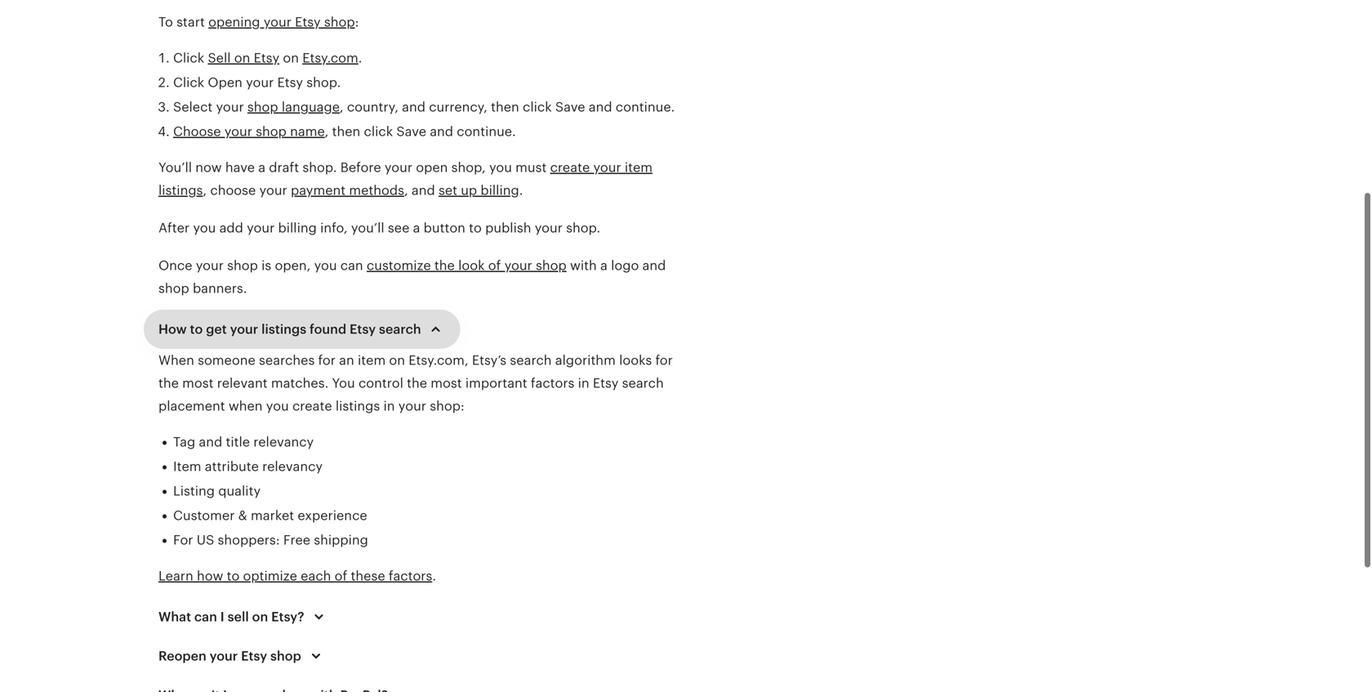 Task type: describe. For each thing, give the bounding box(es) containing it.
how to get your listings found etsy search
[[159, 322, 421, 337]]

create inside the create your item listings
[[550, 160, 590, 175]]

you'll now have a draft shop. before your open shop, you must
[[159, 160, 550, 175]]

see
[[388, 221, 410, 235]]

shop left with
[[536, 258, 567, 273]]

to
[[159, 15, 173, 29]]

you'll
[[159, 160, 192, 175]]

on right sell
[[234, 51, 250, 65]]

etsy.com
[[303, 51, 359, 65]]

listing quality
[[173, 484, 261, 498]]

create your item listings
[[159, 160, 653, 198]]

you inside when someone searches for an item on etsy.com, etsy's search algorithm looks for the most relevant matches. you control the most important factors in etsy search placement when you create listings in your shop:
[[266, 399, 289, 413]]

2 for from the left
[[656, 353, 673, 368]]

1 for from the left
[[318, 353, 336, 368]]

etsy up etsy.com
[[295, 15, 321, 29]]

payment
[[291, 183, 346, 198]]

, down now in the left of the page
[[203, 183, 207, 198]]

0 vertical spatial billing
[[481, 183, 519, 198]]

select
[[173, 100, 213, 114]]

add
[[219, 221, 243, 235]]

2 most from the left
[[431, 376, 462, 391]]

your inside when someone searches for an item on etsy.com, etsy's search algorithm looks for the most relevant matches. you control the most important factors in etsy search placement when you create listings in your shop:
[[399, 399, 427, 413]]

these
[[351, 569, 385, 583]]

etsy inside dropdown button
[[241, 649, 267, 664]]

item inside when someone searches for an item on etsy.com, etsy's search algorithm looks for the most relevant matches. you control the most important factors in etsy search placement when you create listings in your shop:
[[358, 353, 386, 368]]

after you add your billing info, you'll see a button to publish your shop.
[[159, 221, 601, 235]]

someone
[[198, 353, 256, 368]]

get
[[206, 322, 227, 337]]

draft
[[269, 160, 299, 175]]

shop inside with a logo and shop banners.
[[159, 281, 189, 296]]

searches
[[259, 353, 315, 368]]

item inside the create your item listings
[[625, 160, 653, 175]]

2 vertical spatial search
[[622, 376, 664, 391]]

shop down click open your etsy shop.
[[248, 100, 278, 114]]

your down draft
[[259, 183, 287, 198]]

matches.
[[271, 376, 329, 391]]

algorithm
[[555, 353, 616, 368]]

click sell on etsy on etsy.com .
[[173, 51, 362, 65]]

name
[[290, 124, 325, 139]]

when
[[159, 353, 194, 368]]

your up click sell on etsy on etsy.com .
[[264, 15, 292, 29]]

0 horizontal spatial .
[[359, 51, 362, 65]]

customize
[[367, 258, 431, 273]]

shop:
[[430, 399, 465, 413]]

listings inside when someone searches for an item on etsy.com, etsy's search algorithm looks for the most relevant matches. you control the most important factors in etsy search placement when you create listings in your shop:
[[336, 399, 380, 413]]

1 horizontal spatial .
[[433, 569, 436, 583]]

quality
[[218, 484, 261, 498]]

on down opening your etsy shop link
[[283, 51, 299, 65]]

reopen
[[159, 649, 207, 664]]

etsy inside when someone searches for an item on etsy.com, etsy's search algorithm looks for the most relevant matches. you control the most important factors in etsy search placement when you create listings in your shop:
[[593, 376, 619, 391]]

what can i sell on etsy?
[[159, 610, 304, 624]]

now
[[196, 160, 222, 175]]

0 vertical spatial to
[[469, 221, 482, 235]]

, down the language
[[325, 124, 329, 139]]

0 vertical spatial relevancy
[[254, 435, 314, 449]]

customer & market experience
[[173, 508, 367, 523]]

publish
[[486, 221, 532, 235]]

sell
[[208, 51, 231, 65]]

can inside dropdown button
[[194, 610, 217, 624]]

how to get your listings found etsy search button
[[144, 310, 461, 349]]

your up the banners. at the left top of the page
[[196, 258, 224, 273]]

opening
[[208, 15, 260, 29]]

shop language link
[[248, 100, 340, 114]]

logo
[[611, 258, 639, 273]]

open
[[208, 75, 243, 90]]

set up billing link
[[439, 183, 519, 198]]

1 horizontal spatial continue.
[[616, 100, 675, 114]]

reopen your etsy shop button
[[144, 637, 341, 676]]

item
[[173, 459, 201, 474]]

your down click sell on etsy on etsy.com .
[[246, 75, 274, 90]]

shop up etsy.com
[[324, 15, 355, 29]]

, choose your payment methods , and set up billing .
[[203, 183, 527, 198]]

0 horizontal spatial of
[[335, 569, 347, 583]]

opening your etsy shop link
[[208, 15, 355, 29]]

language
[[282, 100, 340, 114]]

0 horizontal spatial the
[[159, 376, 179, 391]]

0 horizontal spatial a
[[258, 160, 266, 175]]

you
[[332, 376, 355, 391]]

to inside how to get your listings found etsy search "dropdown button"
[[190, 322, 203, 337]]

look
[[458, 258, 485, 273]]

your up methods
[[385, 160, 413, 175]]

2 horizontal spatial .
[[519, 183, 523, 198]]

choose
[[210, 183, 256, 198]]

after
[[159, 221, 190, 235]]

create your item listings link
[[159, 160, 653, 198]]

etsy?
[[271, 610, 304, 624]]

etsy inside "dropdown button"
[[350, 322, 376, 337]]

1 vertical spatial click
[[364, 124, 393, 139]]

a inside with a logo and shop banners.
[[601, 258, 608, 273]]

create inside when someone searches for an item on etsy.com, etsy's search algorithm looks for the most relevant matches. you control the most important factors in etsy search placement when you create listings in your shop:
[[293, 399, 332, 413]]

before
[[341, 160, 381, 175]]

button
[[424, 221, 466, 235]]

and inside with a logo and shop banners.
[[643, 258, 666, 273]]

shop,
[[452, 160, 486, 175]]

your down publish
[[505, 258, 533, 273]]

on inside when someone searches for an item on etsy.com, etsy's search algorithm looks for the most relevant matches. you control the most important factors in etsy search placement when you create listings in your shop:
[[389, 353, 405, 368]]

set
[[439, 183, 458, 198]]

your inside dropdown button
[[210, 649, 238, 664]]

placement
[[159, 399, 225, 413]]

your inside the create your item listings
[[594, 160, 622, 175]]

with a logo and shop banners.
[[159, 258, 666, 296]]

looks
[[619, 353, 652, 368]]

experience
[[298, 508, 367, 523]]

etsy.com link
[[303, 51, 359, 65]]

what can i sell on etsy? button
[[144, 597, 344, 637]]

you left add
[[193, 221, 216, 235]]



Task type: locate. For each thing, give the bounding box(es) containing it.
0 horizontal spatial item
[[358, 353, 386, 368]]

2 horizontal spatial listings
[[336, 399, 380, 413]]

1 horizontal spatial to
[[227, 569, 240, 583]]

1 horizontal spatial factors
[[531, 376, 575, 391]]

0 vertical spatial then
[[491, 100, 520, 114]]

1 horizontal spatial can
[[341, 258, 363, 273]]

learn
[[159, 569, 193, 583]]

1 vertical spatial .
[[519, 183, 523, 198]]

tag
[[173, 435, 195, 449]]

in down algorithm
[[578, 376, 590, 391]]

search down looks
[[622, 376, 664, 391]]

1 click from the top
[[173, 51, 204, 65]]

0 horizontal spatial can
[[194, 610, 217, 624]]

0 vertical spatial listings
[[159, 183, 203, 198]]

etsy
[[295, 15, 321, 29], [254, 51, 280, 65], [277, 75, 303, 90], [350, 322, 376, 337], [593, 376, 619, 391], [241, 649, 267, 664]]

relevancy up 'market'
[[262, 459, 323, 474]]

listings
[[159, 183, 203, 198], [262, 322, 307, 337], [336, 399, 380, 413]]

must
[[516, 160, 547, 175]]

item
[[625, 160, 653, 175], [358, 353, 386, 368]]

. down must
[[519, 183, 523, 198]]

create right must
[[550, 160, 590, 175]]

your right add
[[247, 221, 275, 235]]

you left must
[[489, 160, 512, 175]]

and
[[402, 100, 426, 114], [589, 100, 613, 114], [430, 124, 454, 139], [412, 183, 435, 198], [643, 258, 666, 273], [199, 435, 222, 449]]

your down i
[[210, 649, 238, 664]]

, up see
[[404, 183, 408, 198]]

1 vertical spatial click
[[173, 75, 204, 90]]

the down etsy.com,
[[407, 376, 427, 391]]

1 horizontal spatial item
[[625, 160, 653, 175]]

when
[[229, 399, 263, 413]]

listings down you
[[336, 399, 380, 413]]

0 horizontal spatial billing
[[278, 221, 317, 235]]

for right looks
[[656, 353, 673, 368]]

1 vertical spatial listings
[[262, 322, 307, 337]]

1 horizontal spatial of
[[488, 258, 501, 273]]

free
[[283, 533, 311, 547]]

1 vertical spatial save
[[397, 124, 427, 139]]

. right these
[[433, 569, 436, 583]]

most
[[182, 376, 214, 391], [431, 376, 462, 391]]

2 vertical spatial to
[[227, 569, 240, 583]]

listings up searches
[[262, 322, 307, 337]]

on inside dropdown button
[[252, 610, 268, 624]]

1 vertical spatial of
[[335, 569, 347, 583]]

choose
[[173, 124, 221, 139]]

your inside "dropdown button"
[[230, 322, 258, 337]]

choose your shop name link
[[173, 124, 325, 139]]

2 vertical spatial shop.
[[566, 221, 601, 235]]

listings inside the create your item listings
[[159, 183, 203, 198]]

create down 'matches.'
[[293, 399, 332, 413]]

found
[[310, 322, 347, 337]]

shop down shop language link at the left top
[[256, 124, 287, 139]]

click left sell
[[173, 51, 204, 65]]

market
[[251, 508, 294, 523]]

. down :
[[359, 51, 362, 65]]

factors down algorithm
[[531, 376, 575, 391]]

2 click from the top
[[173, 75, 204, 90]]

methods
[[349, 183, 404, 198]]

click open your etsy shop.
[[173, 75, 341, 90]]

open,
[[275, 258, 311, 273]]

0 vertical spatial click
[[523, 100, 552, 114]]

each
[[301, 569, 331, 583]]

listings down you'll
[[159, 183, 203, 198]]

1 vertical spatial factors
[[389, 569, 433, 583]]

1 horizontal spatial listings
[[262, 322, 307, 337]]

your left shop:
[[399, 399, 427, 413]]

on up control
[[389, 353, 405, 368]]

the left look
[[435, 258, 455, 273]]

the down when
[[159, 376, 179, 391]]

etsy right the found
[[350, 322, 376, 337]]

a
[[258, 160, 266, 175], [413, 221, 420, 235], [601, 258, 608, 273]]

on right the sell
[[252, 610, 268, 624]]

sell on etsy link
[[208, 51, 280, 65]]

the
[[435, 258, 455, 273], [159, 376, 179, 391], [407, 376, 427, 391]]

relevant
[[217, 376, 268, 391]]

customize the look of your shop link
[[367, 258, 567, 273]]

choose your shop name , then click save and continue.
[[173, 124, 516, 139]]

2 vertical spatial a
[[601, 258, 608, 273]]

:
[[355, 15, 359, 29]]

tag and title relevancy
[[173, 435, 314, 449]]

2 vertical spatial .
[[433, 569, 436, 583]]

1 horizontal spatial a
[[413, 221, 420, 235]]

billing left info,
[[278, 221, 317, 235]]

0 horizontal spatial in
[[384, 399, 395, 413]]

etsy down the what can i sell on etsy? dropdown button
[[241, 649, 267, 664]]

your right get
[[230, 322, 258, 337]]

for us shoppers: free shipping
[[173, 533, 368, 547]]

click for click sell on etsy on etsy.com .
[[173, 51, 204, 65]]

to right how
[[227, 569, 240, 583]]

1 horizontal spatial click
[[523, 100, 552, 114]]

shoppers:
[[218, 533, 280, 547]]

you right when
[[266, 399, 289, 413]]

then down country,
[[332, 124, 361, 139]]

how
[[159, 322, 187, 337]]

1 horizontal spatial save
[[556, 100, 585, 114]]

0 vertical spatial of
[[488, 258, 501, 273]]

0 horizontal spatial search
[[379, 322, 421, 337]]

1 horizontal spatial in
[[578, 376, 590, 391]]

0 vertical spatial factors
[[531, 376, 575, 391]]

1 horizontal spatial most
[[431, 376, 462, 391]]

1 horizontal spatial the
[[407, 376, 427, 391]]

search inside "dropdown button"
[[379, 322, 421, 337]]

banners.
[[193, 281, 247, 296]]

is
[[262, 258, 272, 273]]

2 horizontal spatial a
[[601, 258, 608, 273]]

1 horizontal spatial create
[[550, 160, 590, 175]]

have
[[225, 160, 255, 175]]

0 vertical spatial item
[[625, 160, 653, 175]]

most up shop:
[[431, 376, 462, 391]]

2 horizontal spatial the
[[435, 258, 455, 273]]

0 horizontal spatial most
[[182, 376, 214, 391]]

learn how to optimize each of these factors link
[[159, 569, 433, 583]]

you'll
[[351, 221, 385, 235]]

1 most from the left
[[182, 376, 214, 391]]

a right with
[[601, 258, 608, 273]]

attribute
[[205, 459, 259, 474]]

0 horizontal spatial click
[[364, 124, 393, 139]]

0 horizontal spatial save
[[397, 124, 427, 139]]

when someone searches for an item on etsy.com, etsy's search algorithm looks for the most relevant matches. you control the most important factors in etsy search placement when you create listings in your shop:
[[159, 353, 673, 413]]

then right currency,
[[491, 100, 520, 114]]

customer
[[173, 508, 235, 523]]

billing right up
[[481, 183, 519, 198]]

1 vertical spatial billing
[[278, 221, 317, 235]]

,
[[340, 100, 344, 114], [325, 124, 329, 139], [203, 183, 207, 198], [404, 183, 408, 198]]

can left i
[[194, 610, 217, 624]]

0 horizontal spatial factors
[[389, 569, 433, 583]]

0 vertical spatial save
[[556, 100, 585, 114]]

how
[[197, 569, 223, 583]]

0 horizontal spatial for
[[318, 353, 336, 368]]

control
[[359, 376, 404, 391]]

, up choose your shop name , then click save and continue.
[[340, 100, 344, 114]]

in
[[578, 376, 590, 391], [384, 399, 395, 413]]

0 vertical spatial in
[[578, 376, 590, 391]]

shop left "is"
[[227, 258, 258, 273]]

shop. up payment
[[303, 160, 337, 175]]

click down country,
[[364, 124, 393, 139]]

1 vertical spatial a
[[413, 221, 420, 235]]

&
[[238, 508, 247, 523]]

click up select
[[173, 75, 204, 90]]

your right publish
[[535, 221, 563, 235]]

click
[[523, 100, 552, 114], [364, 124, 393, 139]]

country,
[[347, 100, 399, 114]]

etsy.com,
[[409, 353, 469, 368]]

to left get
[[190, 322, 203, 337]]

1 horizontal spatial for
[[656, 353, 673, 368]]

0 vertical spatial a
[[258, 160, 266, 175]]

payment methods link
[[291, 183, 404, 198]]

0 vertical spatial shop.
[[307, 75, 341, 90]]

0 horizontal spatial continue.
[[457, 124, 516, 139]]

1 horizontal spatial search
[[510, 353, 552, 368]]

shop
[[324, 15, 355, 29], [248, 100, 278, 114], [256, 124, 287, 139], [227, 258, 258, 273], [536, 258, 567, 273], [159, 281, 189, 296], [271, 649, 301, 664]]

shop. down "etsy.com" link
[[307, 75, 341, 90]]

1 horizontal spatial billing
[[481, 183, 519, 198]]

once your shop is open, you can customize the look of your shop
[[159, 258, 567, 273]]

0 vertical spatial continue.
[[616, 100, 675, 114]]

1 vertical spatial then
[[332, 124, 361, 139]]

open
[[416, 160, 448, 175]]

0 horizontal spatial then
[[332, 124, 361, 139]]

a right see
[[413, 221, 420, 235]]

0 vertical spatial click
[[173, 51, 204, 65]]

1 horizontal spatial then
[[491, 100, 520, 114]]

1 vertical spatial continue.
[[457, 124, 516, 139]]

select your shop language , country, and currency, then click save and continue.
[[173, 100, 675, 114]]

0 vertical spatial search
[[379, 322, 421, 337]]

click
[[173, 51, 204, 65], [173, 75, 204, 90]]

your up have
[[224, 124, 252, 139]]

for
[[318, 353, 336, 368], [656, 353, 673, 368]]

your right must
[[594, 160, 622, 175]]

click for click open your etsy shop.
[[173, 75, 204, 90]]

start
[[177, 15, 205, 29]]

relevancy up "item attribute relevancy"
[[254, 435, 314, 449]]

1 vertical spatial create
[[293, 399, 332, 413]]

etsy up click open your etsy shop.
[[254, 51, 280, 65]]

1 vertical spatial shop.
[[303, 160, 337, 175]]

can down you'll
[[341, 258, 363, 273]]

etsy up shop language link at the left top
[[277, 75, 303, 90]]

1 vertical spatial can
[[194, 610, 217, 624]]

0 vertical spatial .
[[359, 51, 362, 65]]

up
[[461, 183, 477, 198]]

shop inside dropdown button
[[271, 649, 301, 664]]

to right button
[[469, 221, 482, 235]]

shop. up with
[[566, 221, 601, 235]]

for left an
[[318, 353, 336, 368]]

1 vertical spatial relevancy
[[262, 459, 323, 474]]

0 horizontal spatial listings
[[159, 183, 203, 198]]

listing
[[173, 484, 215, 498]]

what
[[159, 610, 191, 624]]

shipping
[[314, 533, 368, 547]]

i
[[220, 610, 225, 624]]

1 vertical spatial to
[[190, 322, 203, 337]]

2 horizontal spatial search
[[622, 376, 664, 391]]

optimize
[[243, 569, 297, 583]]

0 horizontal spatial create
[[293, 399, 332, 413]]

currency,
[[429, 100, 488, 114]]

most up placement
[[182, 376, 214, 391]]

your
[[264, 15, 292, 29], [246, 75, 274, 90], [216, 100, 244, 114], [224, 124, 252, 139], [385, 160, 413, 175], [594, 160, 622, 175], [259, 183, 287, 198], [247, 221, 275, 235], [535, 221, 563, 235], [196, 258, 224, 273], [505, 258, 533, 273], [230, 322, 258, 337], [399, 399, 427, 413], [210, 649, 238, 664]]

shop.
[[307, 75, 341, 90], [303, 160, 337, 175], [566, 221, 601, 235]]

1 vertical spatial item
[[358, 353, 386, 368]]

search up important
[[510, 353, 552, 368]]

factors right these
[[389, 569, 433, 583]]

us
[[197, 533, 214, 547]]

search up etsy.com,
[[379, 322, 421, 337]]

0 vertical spatial create
[[550, 160, 590, 175]]

of right each
[[335, 569, 347, 583]]

you right open,
[[314, 258, 337, 273]]

create
[[550, 160, 590, 175], [293, 399, 332, 413]]

to
[[469, 221, 482, 235], [190, 322, 203, 337], [227, 569, 240, 583]]

an
[[339, 353, 354, 368]]

for
[[173, 533, 193, 547]]

etsy's
[[472, 353, 507, 368]]

2 horizontal spatial to
[[469, 221, 482, 235]]

in down control
[[384, 399, 395, 413]]

on
[[234, 51, 250, 65], [283, 51, 299, 65], [389, 353, 405, 368], [252, 610, 268, 624]]

listings inside "dropdown button"
[[262, 322, 307, 337]]

click up must
[[523, 100, 552, 114]]

of right look
[[488, 258, 501, 273]]

shop down once
[[159, 281, 189, 296]]

0 vertical spatial can
[[341, 258, 363, 273]]

important
[[466, 376, 528, 391]]

1 vertical spatial in
[[384, 399, 395, 413]]

of
[[488, 258, 501, 273], [335, 569, 347, 583]]

factors inside when someone searches for an item on etsy.com, etsy's search algorithm looks for the most relevant matches. you control the most important factors in etsy search placement when you create listings in your shop:
[[531, 376, 575, 391]]

0 horizontal spatial to
[[190, 322, 203, 337]]

etsy down algorithm
[[593, 376, 619, 391]]

info,
[[320, 221, 348, 235]]

your down open
[[216, 100, 244, 114]]

2 vertical spatial listings
[[336, 399, 380, 413]]

reopen your etsy shop
[[159, 649, 301, 664]]

to start opening your etsy shop :
[[159, 15, 359, 29]]

1 vertical spatial search
[[510, 353, 552, 368]]

shop down etsy?
[[271, 649, 301, 664]]

a right have
[[258, 160, 266, 175]]



Task type: vqa. For each thing, say whether or not it's contained in the screenshot.
the right 'item'
yes



